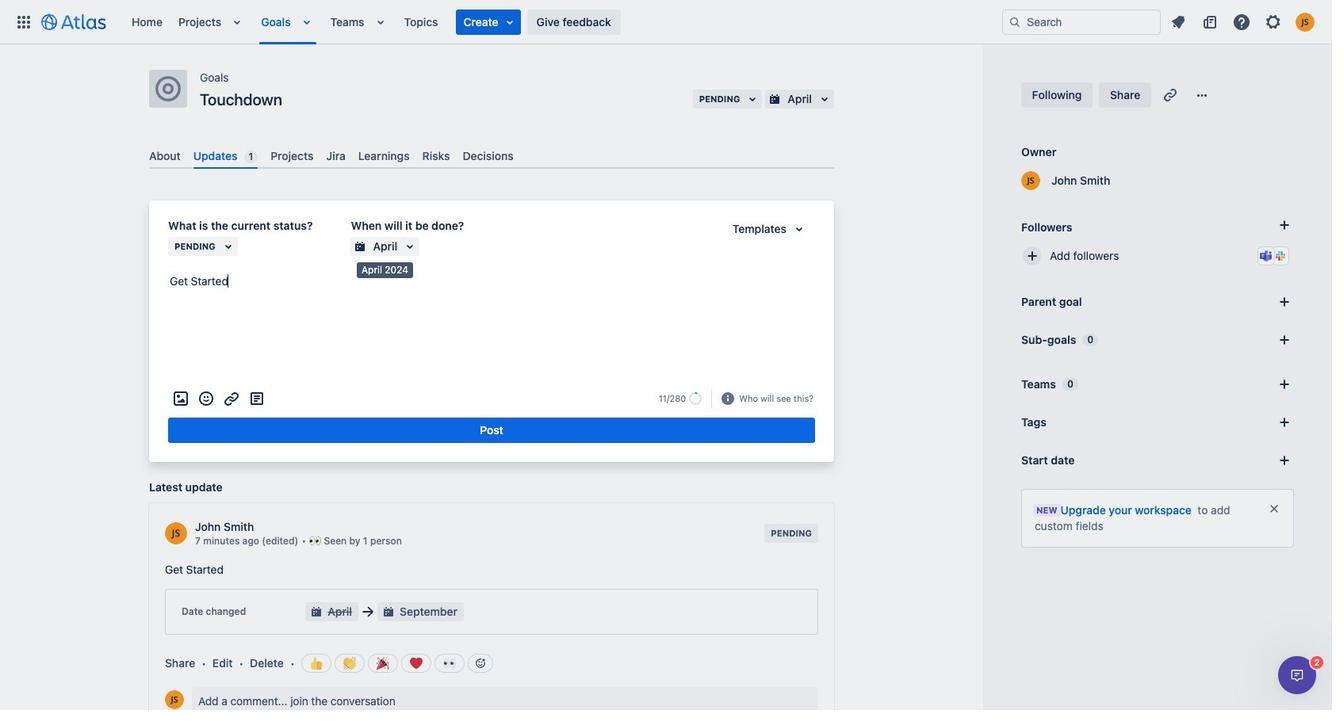 Task type: locate. For each thing, give the bounding box(es) containing it.
list
[[124, 0, 1003, 44], [1164, 9, 1323, 35]]

:clap: image
[[343, 658, 356, 670], [343, 658, 356, 670]]

close banner image
[[1268, 503, 1281, 516]]

banner
[[0, 0, 1333, 44]]

search image
[[1009, 15, 1022, 28]]

changed to image
[[359, 603, 378, 622]]

insert emoji image
[[197, 390, 216, 409]]

goal icon image
[[155, 76, 181, 102]]

dialog
[[1279, 657, 1317, 695]]

:heart: image
[[410, 658, 422, 670]]

0 horizontal spatial list
[[124, 0, 1003, 44]]

list item
[[228, 0, 250, 44], [297, 0, 319, 44], [371, 0, 393, 44], [456, 9, 521, 35]]

:thumbsup: image
[[310, 658, 322, 670], [310, 658, 322, 670]]

slack logo showing nan channels are connected to this goal image
[[1275, 250, 1287, 263]]

:tada: image
[[376, 658, 389, 670]]

Search field
[[1003, 9, 1161, 35]]

tooltip
[[357, 263, 413, 278]]

None search field
[[1003, 9, 1161, 35]]

tab list
[[143, 143, 841, 169]]



Task type: vqa. For each thing, say whether or not it's contained in the screenshot.
tooltip
yes



Task type: describe. For each thing, give the bounding box(es) containing it.
top element
[[10, 0, 1003, 44]]

add follower image
[[1023, 247, 1042, 266]]

msteams logo showing  channels are connected to this goal image
[[1260, 250, 1273, 263]]

help image
[[1233, 12, 1252, 31]]

:heart: image
[[410, 658, 422, 670]]

:eyes: image
[[443, 658, 456, 670]]

list item inside list
[[456, 9, 521, 35]]

add files, videos, or images image
[[171, 390, 190, 409]]

insert link image
[[222, 390, 241, 409]]

1 horizontal spatial list
[[1164, 9, 1323, 35]]

:tada: image
[[376, 658, 389, 670]]

Main content area, start typing to enter text. text field
[[168, 272, 815, 297]]

:eyes: image
[[443, 658, 456, 670]]

add a follower image
[[1275, 216, 1294, 235]]



